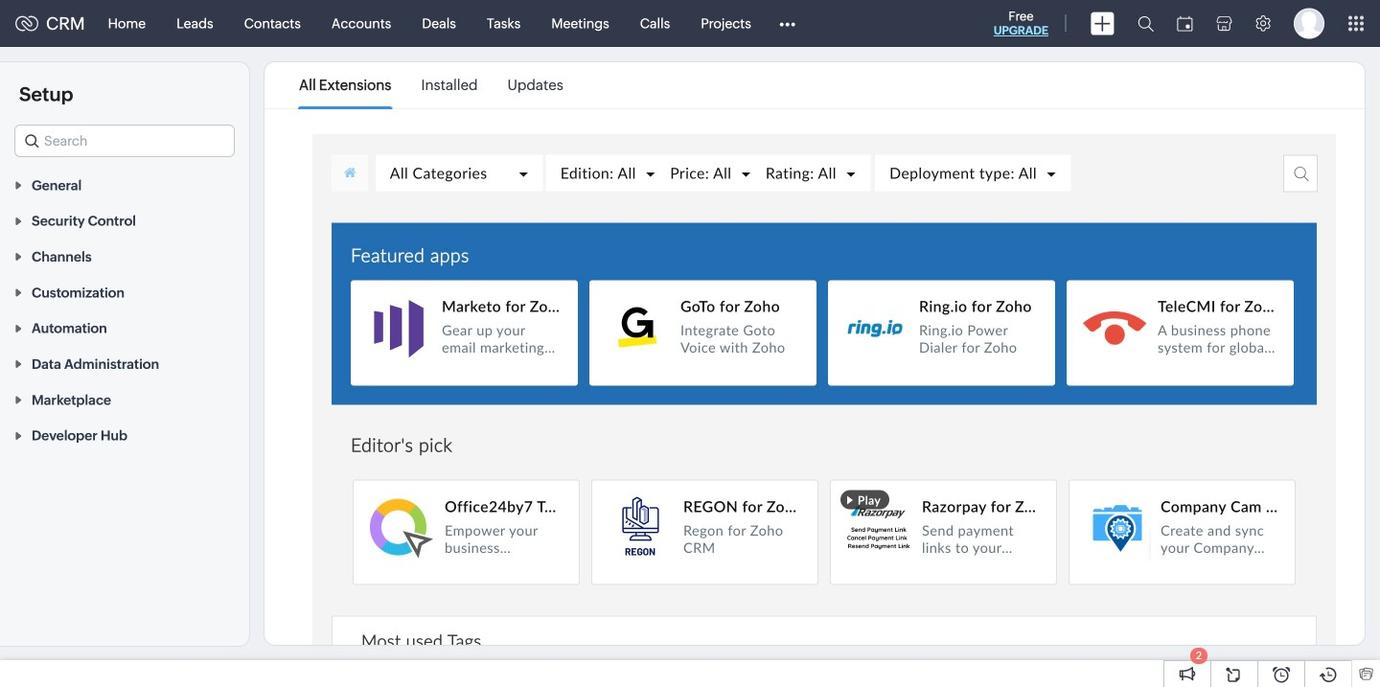 Task type: locate. For each thing, give the bounding box(es) containing it.
calendar image
[[1177, 16, 1193, 31]]

search image
[[1138, 15, 1154, 32]]

create menu image
[[1091, 12, 1115, 35]]

Search text field
[[15, 126, 234, 156]]

create menu element
[[1079, 0, 1126, 46]]

None field
[[14, 125, 235, 157]]

Other Modules field
[[767, 8, 808, 39]]

profile element
[[1283, 0, 1336, 46]]

profile image
[[1294, 8, 1325, 39]]



Task type: describe. For each thing, give the bounding box(es) containing it.
logo image
[[15, 16, 38, 31]]

search element
[[1126, 0, 1166, 47]]



Task type: vqa. For each thing, say whether or not it's contained in the screenshot.
'Ask'
no



